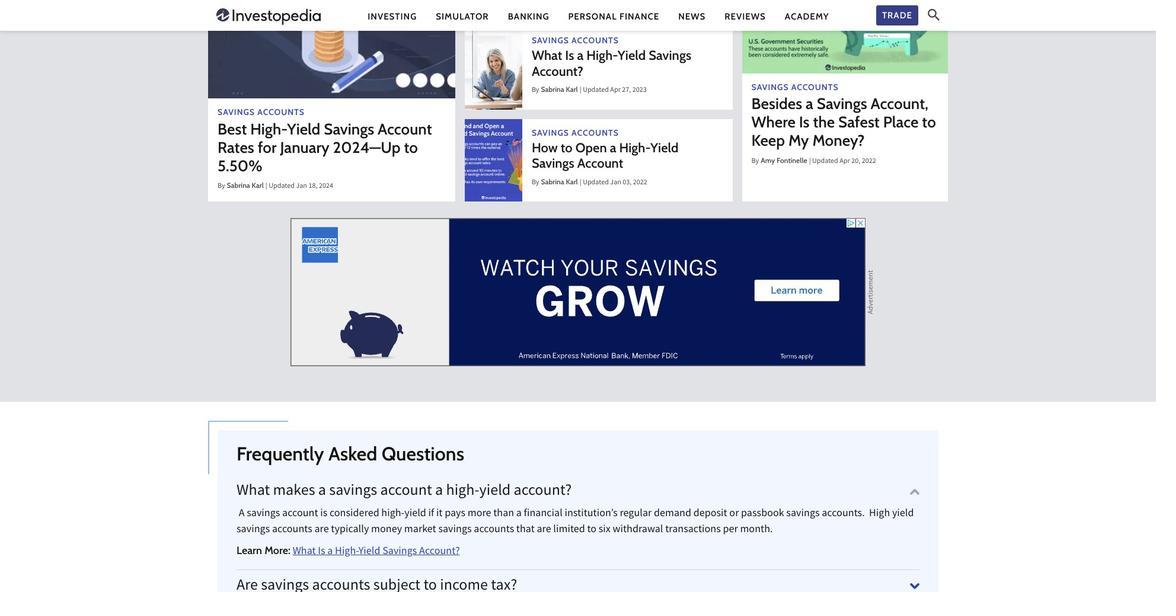 Task type: locate. For each thing, give the bounding box(es) containing it.
sabrina
[[541, 85, 565, 94], [541, 177, 565, 186], [227, 181, 250, 190]]

a
[[578, 48, 584, 64], [806, 94, 814, 113], [610, 140, 617, 156], [319, 481, 326, 504], [436, 481, 443, 504], [517, 506, 522, 522], [328, 544, 333, 560]]

savings
[[329, 481, 378, 504], [247, 506, 280, 522], [787, 506, 820, 522], [237, 522, 270, 538], [439, 522, 472, 538]]

1 horizontal spatial account?
[[532, 63, 584, 79]]

yield left if
[[405, 506, 426, 522]]

how
[[532, 140, 558, 156]]

1 vertical spatial apr
[[840, 156, 851, 167]]

jan left 03,
[[611, 177, 622, 189]]

savings right if
[[439, 522, 472, 538]]

1 horizontal spatial what
[[293, 544, 316, 560]]

what makes a savings account a high-yield account?
[[237, 481, 572, 504]]

high- right best
[[251, 120, 287, 139]]

what
[[532, 48, 563, 64], [237, 481, 270, 504], [293, 544, 316, 560]]

account
[[381, 481, 432, 504], [282, 506, 318, 522]]

1 vertical spatial is
[[800, 113, 810, 132]]

best
[[218, 120, 247, 139]]

1 vertical spatial account?
[[420, 544, 460, 560]]

1 horizontal spatial accounts
[[474, 522, 515, 538]]

1 horizontal spatial is
[[566, 48, 575, 64]]

to left six
[[588, 522, 597, 538]]

finance
[[620, 11, 660, 22]]

0 horizontal spatial jan
[[296, 181, 307, 192]]

jan left 18,
[[296, 181, 307, 192]]

by left amy
[[752, 156, 760, 167]]

how interest works on savings accounts image
[[465, 0, 523, 17]]

karl down open at top
[[566, 177, 578, 186]]

0 vertical spatial is
[[566, 48, 575, 64]]

0 horizontal spatial account
[[378, 120, 432, 139]]

apr inside what is a high-yield savings account? by sabrina karl updated apr 27, 2023
[[611, 85, 621, 96]]

banking link
[[508, 10, 550, 23]]

0 horizontal spatial 2022
[[634, 177, 648, 189]]

what right the more:
[[293, 544, 316, 560]]

high- inside best high-yield savings account rates for january 2024—up to 5.50% by sabrina karl updated jan 18, 2024
[[251, 120, 287, 139]]

1 horizontal spatial high-
[[446, 481, 480, 504]]

account
[[378, 120, 432, 139], [578, 156, 624, 172]]

by inside how to open a high-yield savings account by sabrina karl updated jan 03, 2022
[[532, 177, 540, 189]]

or
[[730, 506, 740, 522]]

20,
[[852, 156, 861, 167]]

updated inside the besides a savings account, where is the safest place to keep my money? by amy fontinelle updated apr 20, 2022
[[813, 156, 839, 167]]

are
[[315, 522, 329, 538], [537, 522, 552, 538]]

market
[[405, 522, 437, 538]]

by right an executive talks with a client. image at top left
[[532, 85, 540, 96]]

2 horizontal spatial what
[[532, 48, 563, 64]]

high- inside a savings account is considered high-yield if it pays more than a financial institution's regular demand deposit or passbook savings accounts.  high yield savings accounts are typically money market savings accounts that are limited to six withdrawal transactions per month. learn more: what is a high-yield savings account?
[[382, 506, 405, 522]]

savings inside a savings account is considered high-yield if it pays more than a financial institution's regular demand deposit or passbook savings accounts.  high yield savings accounts are typically money market savings accounts that are limited to six withdrawal transactions per month. learn more: what is a high-yield savings account?
[[383, 544, 417, 560]]

yield inside how to open a high-yield savings account by sabrina karl updated jan 03, 2022
[[651, 140, 679, 156]]

considered
[[330, 506, 380, 522]]

0 vertical spatial high-
[[446, 481, 480, 504]]

account inside a savings account is considered high-yield if it pays more than a financial institution's regular demand deposit or passbook savings accounts.  high yield savings accounts are typically money market savings accounts that are limited to six withdrawal transactions per month. learn more: what is a high-yield savings account?
[[282, 506, 318, 522]]

accounts left 'that'
[[474, 522, 515, 538]]

2022
[[862, 156, 877, 167], [634, 177, 648, 189]]

is inside what is a high-yield savings account? by sabrina karl updated apr 27, 2023
[[566, 48, 575, 64]]

what up a
[[237, 481, 270, 504]]

jan
[[611, 177, 622, 189], [296, 181, 307, 192]]

0 horizontal spatial apr
[[611, 85, 621, 96]]

savings right passbook
[[787, 506, 820, 522]]

questions
[[382, 443, 465, 466]]

updated down "money?" on the top
[[813, 156, 839, 167]]

by down how
[[532, 177, 540, 189]]

updated left 18,
[[269, 181, 295, 192]]

is down is
[[318, 544, 326, 560]]

what down banking link
[[532, 48, 563, 64]]

it
[[437, 506, 443, 522]]

1 horizontal spatial 2022
[[862, 156, 877, 167]]

karl
[[566, 85, 578, 94], [566, 177, 578, 186], [252, 181, 264, 190]]

karl inside what is a high-yield savings account? by sabrina karl updated apr 27, 2023
[[566, 85, 578, 94]]

deposit
[[694, 506, 728, 522]]

is
[[321, 506, 328, 522]]

high- inside what is a high-yield savings account? by sabrina karl updated apr 27, 2023
[[587, 48, 618, 64]]

1 horizontal spatial account
[[578, 156, 624, 172]]

accounts
[[272, 522, 313, 538], [474, 522, 515, 538]]

2 vertical spatial is
[[318, 544, 326, 560]]

high- up pays
[[446, 481, 480, 504]]

high
[[870, 506, 891, 522]]

jan inside how to open a high-yield savings account by sabrina karl updated jan 03, 2022
[[611, 177, 622, 189]]

is
[[566, 48, 575, 64], [800, 113, 810, 132], [318, 544, 326, 560]]

simulator
[[436, 11, 489, 22]]

besides
[[752, 94, 803, 113]]

apr
[[611, 85, 621, 96], [840, 156, 851, 167]]

updated inside best high-yield savings account rates for january 2024—up to 5.50% by sabrina karl updated jan 18, 2024
[[269, 181, 295, 192]]

by down 5.50%
[[218, 181, 225, 192]]

karl inside best high-yield savings account rates for january 2024—up to 5.50% by sabrina karl updated jan 18, 2024
[[252, 181, 264, 190]]

to right 2024—up
[[404, 138, 418, 157]]

2024
[[319, 181, 333, 192]]

karl down 5.50%
[[252, 181, 264, 190]]

savings inside best high-yield savings account rates for january 2024—up to 5.50% by sabrina karl updated jan 18, 2024
[[324, 120, 375, 139]]

0 vertical spatial account
[[378, 120, 432, 139]]

1 vertical spatial what
[[237, 481, 270, 504]]

yield
[[618, 48, 646, 64], [287, 120, 321, 139], [651, 140, 679, 156], [359, 544, 381, 560]]

accounts up the more:
[[272, 522, 313, 538]]

0 vertical spatial apr
[[611, 85, 621, 96]]

updated
[[583, 85, 609, 96], [813, 156, 839, 167], [583, 177, 609, 189], [269, 181, 295, 192]]

to right place
[[923, 113, 937, 132]]

to inside how to open a high-yield savings account by sabrina karl updated jan 03, 2022
[[561, 140, 573, 156]]

personal finance link
[[569, 10, 660, 23]]

1 horizontal spatial jan
[[611, 177, 622, 189]]

per
[[724, 522, 739, 538]]

to
[[923, 113, 937, 132], [404, 138, 418, 157], [561, 140, 573, 156], [588, 522, 597, 538]]

a right than
[[517, 506, 522, 522]]

reviews link
[[725, 10, 766, 23]]

arrow down image
[[911, 488, 920, 497]]

money
[[371, 522, 402, 538]]

updated left 27,
[[583, 85, 609, 96]]

a right open at top
[[610, 140, 617, 156]]

high- down what makes a savings account a high-yield account?
[[382, 506, 405, 522]]

apr left 27,
[[611, 85, 621, 96]]

2022 right 20,
[[862, 156, 877, 167]]

yield up than
[[480, 481, 511, 504]]

0 horizontal spatial account
[[282, 506, 318, 522]]

updated inside what is a high-yield savings account? by sabrina karl updated apr 27, 2023
[[583, 85, 609, 96]]

a inside what is a high-yield savings account? by sabrina karl updated apr 27, 2023
[[578, 48, 584, 64]]

account?
[[532, 63, 584, 79], [420, 544, 460, 560]]

account inside best high-yield savings account rates for january 2024—up to 5.50% by sabrina karl updated jan 18, 2024
[[378, 120, 432, 139]]

savings up learn
[[237, 522, 270, 538]]

to right how
[[561, 140, 573, 156]]

apr left 20,
[[840, 156, 851, 167]]

yield right high
[[893, 506, 915, 522]]

1 vertical spatial 2022
[[634, 177, 648, 189]]

high- up 03,
[[620, 140, 651, 156]]

the
[[814, 113, 835, 132]]

place
[[884, 113, 919, 132]]

2022 inside how to open a high-yield savings account by sabrina karl updated jan 03, 2022
[[634, 177, 648, 189]]

high- down personal
[[587, 48, 618, 64]]

0 vertical spatial 2022
[[862, 156, 877, 167]]

by inside best high-yield savings account rates for january 2024—up to 5.50% by sabrina karl updated jan 18, 2024
[[218, 181, 225, 192]]

asked
[[329, 443, 378, 466]]

1 vertical spatial account
[[282, 506, 318, 522]]

0 vertical spatial account?
[[532, 63, 584, 79]]

0 horizontal spatial are
[[315, 522, 329, 538]]

what inside what is a high-yield savings account? by sabrina karl updated apr 27, 2023
[[532, 48, 563, 64]]

account down makes
[[282, 506, 318, 522]]

2 vertical spatial what
[[293, 544, 316, 560]]

updated inside how to open a high-yield savings account by sabrina karl updated jan 03, 2022
[[583, 177, 609, 189]]

1 vertical spatial high-
[[382, 506, 405, 522]]

trade
[[883, 10, 913, 21]]

1 horizontal spatial are
[[537, 522, 552, 538]]

what is a high-yield savings account? link
[[293, 544, 460, 560]]

0 vertical spatial account
[[381, 481, 432, 504]]

keep
[[752, 131, 786, 150]]

yield
[[480, 481, 511, 504], [405, 506, 426, 522], [893, 506, 915, 522]]

sabrina up how
[[541, 85, 565, 94]]

5.50%
[[218, 157, 263, 176]]

high- down typically
[[335, 544, 359, 560]]

how to find and open a high-yield savings account image
[[465, 119, 523, 202]]

savings inside how to open a high-yield savings account by sabrina karl updated jan 03, 2022
[[532, 156, 575, 172]]

account inside how to open a high-yield savings account by sabrina karl updated jan 03, 2022
[[578, 156, 624, 172]]

academy link
[[785, 10, 830, 23]]

karl left 27,
[[566, 85, 578, 94]]

1 horizontal spatial apr
[[840, 156, 851, 167]]

are left typically
[[315, 522, 329, 538]]

0 horizontal spatial account?
[[420, 544, 460, 560]]

0 horizontal spatial what
[[237, 481, 270, 504]]

sabrina down 5.50%
[[227, 181, 250, 190]]

2022 right 03,
[[634, 177, 648, 189]]

is left the
[[800, 113, 810, 132]]

yield inside a savings account is considered high-yield if it pays more than a financial institution's regular demand deposit or passbook savings accounts.  high yield savings accounts are typically money market savings accounts that are limited to six withdrawal transactions per month. learn more: what is a high-yield savings account?
[[359, 544, 381, 560]]

2024—up
[[333, 138, 401, 157]]

18,
[[309, 181, 318, 192]]

investing link
[[368, 10, 417, 23]]

1 horizontal spatial account
[[381, 481, 432, 504]]

2 horizontal spatial is
[[800, 113, 810, 132]]

sabrina inside what is a high-yield savings account? by sabrina karl updated apr 27, 2023
[[541, 85, 565, 94]]

a right besides
[[806, 94, 814, 113]]

savings
[[649, 48, 692, 64], [817, 94, 868, 113], [324, 120, 375, 139], [532, 156, 575, 172], [383, 544, 417, 560]]

0 horizontal spatial yield
[[405, 506, 426, 522]]

sabrina down how
[[541, 177, 565, 186]]

a inside the besides a savings account, where is the safest place to keep my money? by amy fontinelle updated apr 20, 2022
[[806, 94, 814, 113]]

0 horizontal spatial accounts
[[272, 522, 313, 538]]

savings right a
[[247, 506, 280, 522]]

0 horizontal spatial high-
[[382, 506, 405, 522]]

a down personal
[[578, 48, 584, 64]]

learn
[[237, 544, 262, 557]]

1 vertical spatial account
[[578, 156, 624, 172]]

that
[[517, 522, 535, 538]]

0 vertical spatial what
[[532, 48, 563, 64]]

to inside best high-yield savings account rates for january 2024—up to 5.50% by sabrina karl updated jan 18, 2024
[[404, 138, 418, 157]]

account up if
[[381, 481, 432, 504]]

to inside the besides a savings account, where is the safest place to keep my money? by amy fontinelle updated apr 20, 2022
[[923, 113, 937, 132]]

2 accounts from the left
[[474, 522, 515, 538]]

high-
[[446, 481, 480, 504], [382, 506, 405, 522]]

money?
[[813, 131, 865, 150]]

0 horizontal spatial is
[[318, 544, 326, 560]]

besides a savings account, where is the safest place to keep my money? by amy fontinelle updated apr 20, 2022
[[752, 94, 937, 167]]

updated left 03,
[[583, 177, 609, 189]]

is down personal
[[566, 48, 575, 64]]

are right 'that'
[[537, 522, 552, 538]]

how to open a high-yield savings account by sabrina karl updated jan 03, 2022
[[532, 140, 679, 189]]

by
[[532, 85, 540, 96], [752, 156, 760, 167], [532, 177, 540, 189], [218, 181, 225, 192]]



Task type: vqa. For each thing, say whether or not it's contained in the screenshot.
the to within A savings account is considered high-yield if it pays more than a financial institution's regular demand deposit or passbook savings accounts.  High yield savings accounts are typically money market savings accounts that are limited to six withdrawal transactions per month. Learn More: What Is a High-Yield Savings Account?
yes



Task type: describe. For each thing, give the bounding box(es) containing it.
institution's
[[565, 506, 618, 522]]

yield inside what is a high-yield savings account? by sabrina karl updated apr 27, 2023
[[618, 48, 646, 64]]

2023
[[633, 85, 647, 96]]

pays
[[445, 506, 466, 522]]

search image
[[929, 9, 940, 21]]

to inside a savings account is considered high-yield if it pays more than a financial institution's regular demand deposit or passbook savings accounts.  high yield savings accounts are typically money market savings accounts that are limited to six withdrawal transactions per month. learn more: what is a high-yield savings account?
[[588, 522, 597, 538]]

savings inside the besides a savings account, where is the safest place to keep my money? by amy fontinelle updated apr 20, 2022
[[817, 94, 868, 113]]

more:
[[265, 544, 291, 557]]

rates
[[218, 138, 254, 157]]

account?
[[514, 481, 572, 504]]

frequently asked questions
[[237, 443, 465, 466]]

than
[[494, 506, 515, 522]]

1 accounts from the left
[[272, 522, 313, 538]]

personal
[[569, 11, 617, 22]]

reviews
[[725, 11, 766, 22]]

apr inside the besides a savings account, where is the safest place to keep my money? by amy fontinelle updated apr 20, 2022
[[840, 156, 851, 167]]

account? inside a savings account is considered high-yield if it pays more than a financial institution's regular demand deposit or passbook savings accounts.  high yield savings accounts are typically money market savings accounts that are limited to six withdrawal transactions per month. learn more: what is a high-yield savings account?
[[420, 544, 460, 560]]

1 horizontal spatial yield
[[480, 481, 511, 504]]

regular
[[620, 506, 652, 522]]

my
[[789, 131, 810, 150]]

banking
[[508, 11, 550, 22]]

savings up considered
[[329, 481, 378, 504]]

best high-yield savings account rates for january 2024—up to 5.50% by sabrina karl updated jan 18, 2024
[[218, 120, 432, 192]]

27,
[[623, 85, 631, 96]]

news link
[[679, 10, 706, 23]]

a savings account is considered high-yield if it pays more than a financial institution's regular demand deposit or passbook savings accounts.  high yield savings accounts are typically money market savings accounts that are limited to six withdrawal transactions per month. learn more: what is a high-yield savings account?
[[237, 506, 915, 560]]

investopedia homepage image
[[217, 7, 321, 26]]

personal finance
[[569, 11, 660, 22]]

where
[[752, 113, 796, 132]]

1 are from the left
[[315, 522, 329, 538]]

transactions
[[666, 522, 721, 538]]

financial
[[524, 506, 563, 522]]

03,
[[623, 177, 632, 189]]

frequently
[[237, 443, 324, 466]]

fontinelle
[[777, 156, 808, 165]]

what for what makes a savings account a high-yield account?
[[237, 481, 270, 504]]

investing
[[368, 11, 417, 22]]

news
[[679, 11, 706, 22]]

open
[[576, 140, 607, 156]]

investopedia custom asset that shows a change jar, with the title "best high-yield savings account rates" image
[[208, 0, 456, 99]]

what is a high-yield savings account? by sabrina karl updated apr 27, 2023
[[532, 48, 692, 96]]

arrow down image
[[911, 582, 920, 592]]

a up it
[[436, 481, 443, 504]]

by inside what is a high-yield savings account? by sabrina karl updated apr 27, 2023
[[532, 85, 540, 96]]

what for what is a high-yield savings account? by sabrina karl updated apr 27, 2023
[[532, 48, 563, 64]]

makes
[[273, 481, 315, 504]]

by inside the besides a savings account, where is the safest place to keep my money? by amy fontinelle updated apr 20, 2022
[[752, 156, 760, 167]]

jan inside best high-yield savings account rates for january 2024—up to 5.50% by sabrina karl updated jan 18, 2024
[[296, 181, 307, 192]]

a
[[239, 506, 245, 522]]

six
[[599, 522, 611, 538]]

demand
[[654, 506, 692, 522]]

academy
[[785, 11, 830, 22]]

trade link
[[877, 5, 919, 26]]

high- inside how to open a high-yield savings account by sabrina karl updated jan 03, 2022
[[620, 140, 651, 156]]

an executive talks with a client. image
[[465, 27, 523, 110]]

is inside the besides a savings account, where is the safest place to keep my money? by amy fontinelle updated apr 20, 2022
[[800, 113, 810, 132]]

advertisement element
[[291, 219, 866, 367]]

january
[[280, 138, 330, 157]]

yield inside best high-yield savings account rates for january 2024—up to 5.50% by sabrina karl updated jan 18, 2024
[[287, 120, 321, 139]]

amy
[[761, 156, 776, 165]]

account? inside what is a high-yield savings account? by sabrina karl updated apr 27, 2023
[[532, 63, 584, 79]]

high- inside a savings account is considered high-yield if it pays more than a financial institution's regular demand deposit or passbook savings accounts.  high yield savings accounts are typically money market savings accounts that are limited to six withdrawal transactions per month. learn more: what is a high-yield savings account?
[[335, 544, 359, 560]]

what inside a savings account is considered high-yield if it pays more than a financial institution's regular demand deposit or passbook savings accounts.  high yield savings accounts are typically money market savings accounts that are limited to six withdrawal transactions per month. learn more: what is a high-yield savings account?
[[293, 544, 316, 560]]

2 horizontal spatial yield
[[893, 506, 915, 522]]

safest
[[839, 113, 880, 132]]

typically
[[331, 522, 369, 538]]

if
[[429, 506, 434, 522]]

2022 inside the besides a savings account, where is the safest place to keep my money? by amy fontinelle updated apr 20, 2022
[[862, 156, 877, 167]]

limited
[[554, 522, 585, 538]]

more
[[468, 506, 492, 522]]

a up is
[[319, 481, 326, 504]]

sabrina inside how to open a high-yield savings account by sabrina karl updated jan 03, 2022
[[541, 177, 565, 186]]

sabrina inside best high-yield savings account rates for january 2024—up to 5.50% by sabrina karl updated jan 18, 2024
[[227, 181, 250, 190]]

karl inside how to open a high-yield savings account by sabrina karl updated jan 03, 2022
[[566, 177, 578, 186]]

savings inside what is a high-yield savings account? by sabrina karl updated apr 27, 2023
[[649, 48, 692, 64]]

withdrawal
[[613, 522, 664, 538]]

a inside how to open a high-yield savings account by sabrina karl updated jan 03, 2022
[[610, 140, 617, 156]]

safe places to keep your money image
[[743, 0, 949, 73]]

2 are from the left
[[537, 522, 552, 538]]

month.
[[741, 522, 773, 538]]

simulator link
[[436, 10, 489, 23]]

passbook
[[742, 506, 785, 522]]

for
[[258, 138, 277, 157]]

is inside a savings account is considered high-yield if it pays more than a financial institution's regular demand deposit or passbook savings accounts.  high yield savings accounts are typically money market savings accounts that are limited to six withdrawal transactions per month. learn more: what is a high-yield savings account?
[[318, 544, 326, 560]]

a down typically
[[328, 544, 333, 560]]

account,
[[871, 94, 929, 113]]



